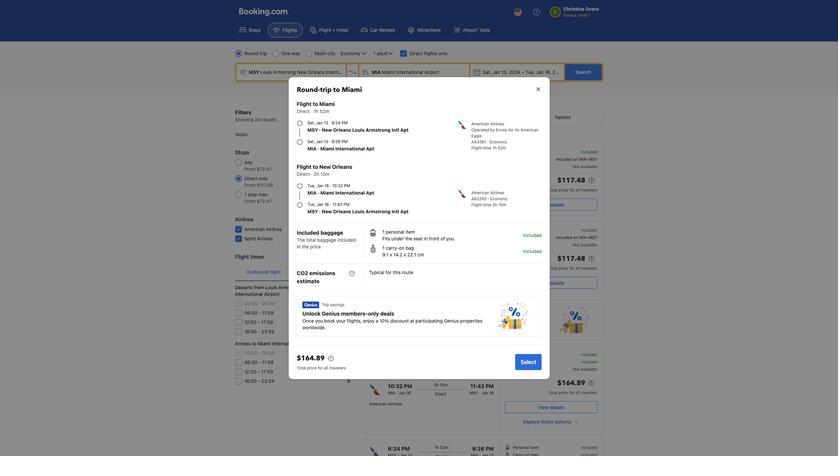 Task type: vqa. For each thing, say whether or not it's contained in the screenshot.
NOT AVAILABLE
yes



Task type: locate. For each thing, give the bounding box(es) containing it.
economy down envoy
[[490, 139, 507, 144]]

2 view details button from the top
[[505, 277, 598, 289]]

orleans inside flight to new orleans direct · 2h 10m
[[332, 164, 352, 170]]

apt inside tue, jan 16 · 10:32 pm mia · miami international apt
[[366, 190, 374, 196]]

13 down flight to miami direct · 1h 52m
[[324, 120, 328, 125]]

13 left seat
[[408, 236, 413, 241]]

trip inside dialog
[[322, 302, 329, 308]]

multi-
[[315, 51, 328, 56]]

time down aa3361
[[483, 145, 492, 150]]

flight inside outbound flight button
[[270, 270, 281, 275]]

stops up the "any"
[[235, 150, 250, 156]]

2 not from the top
[[573, 243, 580, 248]]

sat, inside sat, jan 13 · 9:26 pm mia · miami international apt
[[308, 139, 315, 144]]

1 06:00 - 11:59 from the top
[[245, 310, 274, 316]]

1h 52m
[[435, 446, 449, 451]]

1 vertical spatial available
[[581, 243, 598, 248]]

1 tue, from the top
[[308, 183, 316, 188]]

2 $72.47 from the top
[[257, 199, 272, 204]]

52m inside flight to miami direct · 1h 52m
[[320, 108, 329, 114]]

1 vertical spatial 23:59
[[261, 379, 274, 384]]

personal item for $164.89
[[513, 353, 539, 358]]

tue, for msy
[[308, 202, 316, 207]]

checked
[[513, 243, 530, 248], [513, 367, 530, 372]]

in right seat
[[424, 236, 428, 242]]

to for orleans
[[313, 164, 318, 170]]

american inside american airlines aa2355 · economy flight time 2h 10m
[[472, 190, 489, 195]]

$117.48 up max on the top
[[257, 182, 273, 188]]

new inside flight to new orleans direct · 2h 10m
[[319, 164, 331, 170]]

enjoy inside round-trip to miami dialog
[[363, 318, 375, 324]]

12:00 - 17:59 for from
[[245, 320, 273, 325]]

1 intl from the top
[[392, 127, 399, 133]]

1 vertical spatial the
[[302, 244, 309, 250]]

worldwide.
[[302, 325, 326, 331], [369, 329, 393, 335]]

apt up personal
[[400, 209, 409, 214]]

booking.com logo image
[[239, 8, 287, 16], [239, 8, 287, 16]]

flight + hotel
[[319, 27, 348, 33]]

times
[[250, 254, 264, 260]]

2 12:00 from the top
[[245, 369, 257, 375]]

0 horizontal spatial at
[[410, 318, 414, 324]]

pm inside sat, jan 13 · 9:26 pm mia · miami international apt
[[342, 139, 348, 144]]

0 horizontal spatial 9:26
[[332, 139, 341, 144]]

bag inside included checked bag
[[531, 367, 538, 372]]

louis inside tue, jan 16 · 11:42 pm msy · new orleans louis armstrong intl apt
[[352, 209, 365, 214]]

book inside unlock genius members-only deals once you book your flights, enjoy a 10% discount at participating genius properties worldwide.
[[324, 318, 335, 324]]

at
[[410, 318, 414, 324], [477, 322, 481, 328]]

spirit airlines up times
[[245, 236, 273, 242]]

arrives
[[235, 341, 251, 347]]

06:00 down "arrives"
[[245, 360, 258, 366]]

orleans down co2 emissions estimate
[[314, 285, 332, 291]]

bag inside the 1 carry-on bag 9.1 x 14.2 x 22.1 cm
[[406, 245, 414, 251]]

0 vertical spatial $164.89 region
[[297, 353, 510, 365]]

0 vertical spatial from
[[245, 166, 256, 172]]

06:00 down departs
[[245, 310, 258, 316]]

0 vertical spatial 00:00 - 05:59
[[245, 301, 275, 307]]

to down round-
[[313, 101, 318, 107]]

trip for round-
[[320, 85, 332, 94]]

3 not available from the top
[[573, 367, 598, 372]]

sat, up flight to new orleans direct · 2h 10m
[[308, 139, 315, 144]]

airport taxis
[[463, 27, 490, 33]]

view details
[[538, 202, 565, 208], [538, 280, 565, 286], [538, 405, 565, 411]]

0 vertical spatial checked
[[513, 243, 530, 248]]

2 checked from the top
[[513, 367, 530, 372]]

0 horizontal spatial savings
[[330, 302, 345, 308]]

1 personal item from the top
[[513, 228, 539, 233]]

1 horizontal spatial the
[[405, 236, 412, 242]]

0 horizontal spatial trip
[[260, 51, 267, 56]]

1 view from the top
[[538, 202, 549, 208]]

$164.89 region inside round-trip to miami dialog
[[297, 353, 510, 365]]

at inside round-trip to miami dialog
[[410, 318, 414, 324]]

not for included on mia–msy checked bag
[[573, 243, 580, 248]]

2 00:00 - 05:59 from the top
[[245, 351, 275, 356]]

total price for all travelers
[[549, 188, 598, 193], [549, 266, 598, 271], [297, 366, 346, 371], [549, 391, 598, 396]]

1 horizontal spatial x
[[404, 252, 406, 258]]

price for select button
[[307, 366, 317, 371]]

1 horizontal spatial spirit airlines
[[369, 247, 395, 252]]

louis right "from"
[[266, 285, 277, 291]]

1 vertical spatial stops
[[235, 150, 250, 156]]

0 vertical spatial not
[[573, 164, 580, 169]]

1 left stop
[[245, 192, 247, 198]]

1 horizontal spatial flight
[[324, 270, 335, 275]]

$72.47 up the direct only from $117.48
[[257, 166, 272, 172]]

1 vertical spatial $72.47
[[257, 199, 272, 204]]

apt up tue, jan 16 · 11:42 pm msy · new orleans louis armstrong intl apt
[[366, 190, 374, 196]]

11:42 inside tue, jan 16 · 11:42 pm msy · new orleans louis armstrong intl apt
[[332, 202, 342, 207]]

baggage up included
[[321, 230, 343, 236]]

1 vertical spatial 11:42
[[471, 384, 485, 390]]

6:34 inside sat, jan 13 · 6:34 pm msy · new orleans louis armstrong intl apt
[[332, 120, 341, 125]]

05:59 down arrives to miami international airport
[[262, 351, 275, 356]]

1 vertical spatial 10:32
[[388, 384, 403, 390]]

0 vertical spatial carry-
[[513, 235, 526, 240]]

air
[[509, 127, 514, 132]]

item down explore
[[531, 446, 539, 451]]

1 vertical spatial 1h
[[493, 145, 497, 150]]

12:00 - 17:59 up "arrives"
[[245, 320, 273, 325]]

$72.47
[[257, 166, 272, 172], [257, 199, 272, 204]]

17:59 for louis
[[261, 320, 273, 325]]

new down sat, jan 13 · 9:26 pm mia · miami international apt
[[319, 164, 331, 170]]

24 left results
[[255, 117, 261, 123]]

2 tue, from the top
[[308, 202, 316, 207]]

total price for all travelers for view details button associated with checked
[[549, 391, 598, 396]]

arrives to miami international airport
[[235, 341, 317, 347]]

2 mia–msy from the top
[[579, 235, 598, 240]]

1 sat, from the top
[[308, 120, 315, 125]]

round-trip to miami dialog
[[281, 69, 558, 388]]

jan inside tue, jan 16 · 11:42 pm msy · new orleans louis armstrong intl apt
[[317, 202, 323, 207]]

3 personal item from the top
[[513, 446, 539, 451]]

x
[[390, 252, 392, 258], [404, 252, 406, 258]]

1 vertical spatial 12:00 - 17:59
[[245, 369, 273, 375]]

00:00 - 05:59 down "from"
[[245, 301, 275, 307]]

1 personal from the top
[[513, 228, 530, 233]]

1 vertical spatial 10m
[[499, 202, 506, 207]]

1 for 1 personal item fits under the seat in front of you
[[383, 229, 385, 235]]

personal
[[386, 229, 405, 235]]

total for view details button for on
[[549, 266, 558, 271]]

2 horizontal spatial 2h
[[493, 202, 497, 207]]

1 horizontal spatial properties
[[527, 322, 550, 328]]

6:39 pm
[[472, 150, 494, 156]]

1 flight from the left
[[270, 270, 281, 275]]

0 horizontal spatial american airlines
[[245, 227, 282, 232]]

1 horizontal spatial $164.89
[[558, 379, 586, 388]]

only
[[439, 51, 448, 56], [259, 176, 268, 181], [368, 311, 379, 317], [435, 315, 446, 321]]

$164.89 region down included checked bag
[[505, 378, 598, 390]]

2 17:59 from the top
[[261, 369, 273, 375]]

co2 emissions estimate
[[297, 270, 335, 284]]

all
[[576, 188, 580, 193], [576, 266, 580, 271], [324, 366, 328, 371], [576, 391, 580, 396]]

05:59 for louis
[[262, 301, 275, 307]]

to right "arrives"
[[252, 341, 257, 347]]

spirit
[[245, 236, 256, 242], [369, 247, 379, 252]]

pm inside 11:42 pm msy . jan 16
[[486, 384, 494, 390]]

carry- for $164.89
[[513, 360, 526, 365]]

price for third view details button from the bottom of the page
[[559, 188, 568, 193]]

reset button
[[338, 149, 350, 155]]

1 18:00 - 23:59 from the top
[[245, 329, 274, 335]]

3 4 from the top
[[347, 369, 350, 375]]

details
[[550, 202, 565, 208], [550, 280, 565, 286], [550, 405, 565, 411]]

total for select button
[[297, 366, 306, 371]]

louis
[[352, 127, 365, 133], [352, 209, 365, 214], [266, 285, 277, 291]]

2 vertical spatial available
[[581, 367, 598, 372]]

travelers for view details button associated with checked
[[581, 391, 598, 396]]

intl
[[392, 127, 399, 133], [392, 209, 399, 214]]

orleans down reset button
[[332, 164, 352, 170]]

pm inside 3:50 pm msy . jan 13
[[402, 229, 410, 235]]

1 vertical spatial carry-
[[513, 360, 526, 365]]

0 horizontal spatial $164.89
[[297, 354, 325, 363]]

showing
[[235, 117, 254, 123]]

armstrong inside sat, jan 13 · 6:34 pm msy · new orleans louis armstrong intl apt
[[366, 127, 391, 133]]

orleans inside departs from louis armstrong new orleans international airport
[[314, 285, 332, 291]]

1 vertical spatial baggage
[[321, 230, 343, 236]]

1 up "9.1"
[[383, 245, 385, 251]]

$164.89 region for select
[[297, 353, 510, 365]]

view details button for on
[[505, 277, 598, 289]]

13 up flight to new orleans direct · 2h 10m
[[324, 139, 328, 144]]

3 available from the top
[[581, 367, 598, 372]]

1 05:59 from the top
[[262, 301, 275, 307]]

price for view details button for on
[[559, 266, 568, 271]]

item up seat
[[406, 229, 415, 235]]

10% inside unlock genius members-only deals once you book your flights, enjoy a 10% discount at participating genius properties worldwide.
[[380, 318, 389, 324]]

0 horizontal spatial in
[[297, 244, 301, 250]]

trip inside dialog
[[320, 85, 332, 94]]

mia inside 10:32 pm mia . jan 16
[[388, 391, 395, 396]]

2 available from the top
[[581, 243, 598, 248]]

flight inside american airlines operated by envoy air as american eagle aa3361 · economy flight time 1h 52m
[[472, 145, 482, 150]]

flight for flight + hotel
[[319, 27, 331, 33]]

0 vertical spatial view
[[538, 202, 549, 208]]

included on mia–msy
[[556, 157, 598, 162]]

12:00
[[245, 320, 257, 325], [245, 369, 257, 375]]

tue,
[[308, 183, 316, 188], [308, 202, 316, 207]]

jan inside msy . jan 16
[[482, 188, 489, 193]]

0 vertical spatial 10m
[[320, 171, 330, 177]]

pm inside sat, jan 13 · 6:34 pm msy · new orleans louis armstrong intl apt
[[342, 120, 348, 125]]

05:59 down "from"
[[262, 301, 275, 307]]

if
[[401, 133, 403, 138]]

tab list
[[235, 264, 350, 282]]

$72.47 down max on the top
[[257, 199, 272, 204]]

0 vertical spatial 23:59
[[261, 329, 274, 335]]

x left 22.1
[[404, 252, 406, 258]]

2 personal item from the top
[[513, 353, 539, 358]]

flight right the return
[[324, 270, 335, 275]]

0 horizontal spatial x
[[390, 252, 392, 258]]

00:00 - 05:59 for from
[[245, 301, 275, 307]]

1 inside the 1 carry-on bag 9.1 x 14.2 x 22.1 cm
[[383, 245, 385, 251]]

savings
[[330, 302, 345, 308], [397, 307, 412, 312]]

2 intl from the top
[[392, 209, 399, 214]]

intl inside tue, jan 16 · 11:42 pm msy · new orleans louis armstrong intl apt
[[392, 209, 399, 214]]

2 11:59 from the top
[[262, 360, 274, 366]]

tue, down tue, jan 16 · 10:32 pm mia · miami international apt
[[308, 202, 316, 207]]

2 from from the top
[[245, 182, 256, 188]]

reset
[[338, 149, 350, 155]]

msy inside sat, jan 13 · 6:34 pm msy · new orleans louis armstrong intl apt
[[308, 127, 318, 133]]

intl up 3:50
[[392, 209, 399, 214]]

2 view from the top
[[538, 280, 549, 286]]

· inside american airlines operated by envoy air as american eagle aa3361 · economy flight time 1h 52m
[[488, 139, 489, 144]]

. inside msy . jan 16
[[480, 187, 481, 192]]

louis for tue, jan 16 · 11:42 pm msy · new orleans louis armstrong intl apt
[[352, 209, 365, 214]]

from inside the "1 stop max from $72.47"
[[245, 199, 256, 204]]

new down estimate
[[303, 285, 313, 291]]

17:59 down arrives to miami international airport
[[261, 369, 273, 375]]

0 horizontal spatial properties
[[460, 318, 483, 324]]

time down aa2355
[[483, 202, 492, 207]]

$164.89 region for view details
[[505, 378, 598, 390]]

9:26 inside sat, jan 13 · 9:26 pm mia · miami international apt
[[332, 139, 341, 144]]

search button
[[565, 64, 602, 80]]

2 view details from the top
[[538, 280, 565, 286]]

american airlines down 10:32 pm mia . jan 16
[[369, 402, 402, 407]]

0 vertical spatial 11:59
[[262, 310, 274, 316]]

0 vertical spatial the
[[405, 236, 412, 242]]

apt down prices
[[366, 146, 374, 151]]

1 vertical spatial 06:00
[[245, 360, 258, 366]]

1 18:00 from the top
[[245, 329, 257, 335]]

from down the "any"
[[245, 166, 256, 172]]

spirit left "9.1"
[[369, 247, 379, 252]]

1 vertical spatial sat,
[[308, 139, 315, 144]]

view
[[538, 202, 549, 208], [538, 280, 549, 286], [538, 405, 549, 411]]

0 horizontal spatial 1h
[[314, 108, 319, 114]]

flight inside flight to miami direct · 1h 52m
[[297, 101, 312, 107]]

0 horizontal spatial worldwide.
[[302, 325, 326, 331]]

1 vertical spatial $164.89 region
[[505, 378, 598, 390]]

1 vertical spatial $164.89
[[558, 379, 586, 388]]

2 sat, from the top
[[308, 139, 315, 144]]

· inside flight to new orleans direct · 2h 10m
[[311, 171, 312, 177]]

2 12:00 - 17:59 from the top
[[245, 369, 273, 375]]

2h inside american airlines aa2355 · economy flight time 2h 10m
[[493, 202, 497, 207]]

armstrong up 3:50
[[366, 209, 391, 214]]

armstrong left if
[[366, 127, 391, 133]]

new inside departs from louis armstrong new orleans international airport
[[303, 285, 313, 291]]

to inside flight to new orleans direct · 2h 10m
[[313, 164, 318, 170]]

2 06:00 - 11:59 from the top
[[245, 360, 274, 366]]

economy down msy . jan 16
[[490, 196, 508, 201]]

3 view from the top
[[538, 405, 549, 411]]

12:00 up "arrives"
[[245, 320, 257, 325]]

1 vertical spatial mia–msy
[[579, 235, 598, 240]]

1 available from the top
[[581, 164, 598, 169]]

view for included on mia–msy checked bag
[[538, 280, 549, 286]]

intl for sat, jan 13 · 6:34 pm msy · new orleans louis armstrong intl apt
[[392, 127, 399, 133]]

in down the
[[297, 244, 301, 250]]

properties
[[460, 318, 483, 324], [527, 322, 550, 328]]

time inside american airlines aa2355 · economy flight time 2h 10m
[[483, 202, 492, 207]]

1 up fits
[[383, 229, 385, 235]]

select
[[521, 359, 537, 365]]

the left seat
[[405, 236, 412, 242]]

to for international
[[252, 341, 257, 347]]

2 flight from the left
[[324, 270, 335, 275]]

fastest button
[[523, 109, 603, 126]]

flight inside flight + hotel link
[[319, 27, 331, 33]]

direct inside flight to miami direct · 1h 52m
[[297, 108, 310, 114]]

1 vertical spatial 6:34
[[388, 446, 401, 452]]

jan inside 10:32 pm mia . jan 16
[[399, 391, 406, 396]]

genius image
[[302, 302, 319, 309], [302, 302, 319, 309], [499, 303, 528, 330], [369, 306, 386, 313], [369, 306, 386, 313], [560, 307, 590, 334]]

0 vertical spatial trip
[[260, 51, 267, 56]]

16
[[325, 183, 329, 188], [490, 188, 494, 193], [325, 202, 329, 207], [407, 267, 411, 272], [345, 310, 350, 316], [407, 391, 411, 396], [490, 391, 494, 396]]

1 horizontal spatial worldwide.
[[369, 329, 393, 335]]

10m inside flight to new orleans direct · 2h 10m
[[320, 171, 330, 177]]

flights
[[283, 27, 297, 33]]

included inside included on mia–msy checked bag
[[556, 235, 573, 240]]

participating
[[416, 318, 443, 324], [483, 322, 510, 328]]

stops
[[235, 132, 248, 137], [235, 150, 250, 156]]

$117.48 region
[[505, 175, 598, 187], [505, 254, 598, 266]]

1 view details button from the top
[[505, 199, 598, 211]]

flight inside return flight button
[[324, 270, 335, 275]]

armstrong for tue, jan 16 · 11:42 pm msy · new orleans louis armstrong intl apt
[[366, 209, 391, 214]]

the down the
[[302, 244, 309, 250]]

16 inside 11:42 pm msy . jan 16
[[490, 391, 494, 396]]

apt right change
[[400, 127, 409, 133]]

new down tue, jan 16 · 10:32 pm mia · miami international apt
[[322, 209, 332, 214]]

not available
[[573, 164, 598, 169], [573, 243, 598, 248], [573, 367, 598, 372]]

1 17:59 from the top
[[261, 320, 273, 325]]

intl for tue, jan 16 · 11:42 pm msy · new orleans louis armstrong intl apt
[[392, 209, 399, 214]]

. inside 10:32 pm mia . jan 16
[[397, 390, 398, 395]]

new up sat, jan 13 · 9:26 pm mia · miami international apt
[[322, 127, 332, 133]]

24
[[255, 117, 261, 123], [345, 227, 350, 232]]

intl left if
[[392, 127, 399, 133]]

1 vertical spatial 06:00 - 11:59
[[245, 360, 274, 366]]

1 horizontal spatial 10:32
[[388, 384, 403, 390]]

$117.48 down included on mia–msy
[[558, 176, 586, 185]]

0 vertical spatial airport
[[463, 27, 478, 33]]

american airlines up times
[[245, 227, 282, 232]]

from up stop
[[245, 182, 256, 188]]

1 vertical spatial economy
[[490, 139, 507, 144]]

2 vertical spatial armstrong
[[279, 285, 302, 291]]

intl inside sat, jan 13 · 6:34 pm msy · new orleans louis armstrong intl apt
[[392, 127, 399, 133]]

trip right round
[[260, 51, 267, 56]]

2 horizontal spatial airport
[[463, 27, 478, 33]]

13 inside 3:50 pm msy . jan 13
[[408, 236, 413, 241]]

to for direct
[[313, 101, 318, 107]]

1 vertical spatial checked
[[513, 367, 530, 372]]

0 vertical spatial 12:00
[[245, 320, 257, 325]]

economy inside american airlines aa2355 · economy flight time 2h 10m
[[490, 196, 508, 201]]

stops down showing
[[235, 132, 248, 137]]

total
[[306, 237, 316, 243]]

12:00 - 17:59 for to
[[245, 369, 273, 375]]

1 12:00 - 17:59 from the top
[[245, 320, 273, 325]]

american
[[472, 121, 489, 126], [521, 127, 539, 132], [472, 190, 489, 195], [245, 227, 265, 232], [369, 402, 387, 407]]

details for bag
[[550, 405, 565, 411]]

unlock inside round-trip to miami dialog
[[302, 311, 321, 317]]

view details for on
[[538, 280, 565, 286]]

$117.48 for 2nd $117.48 region
[[558, 254, 586, 263]]

tab list containing outbound flight
[[235, 264, 350, 282]]

1 carry- from the top
[[513, 235, 526, 240]]

american airlines image
[[458, 190, 466, 198]]

00:00 for departs
[[245, 301, 258, 307]]

0 vertical spatial 6:34
[[332, 120, 341, 125]]

1 $72.47 from the top
[[257, 166, 272, 172]]

louis inside sat, jan 13 · 6:34 pm msy · new orleans louis armstrong intl apt
[[352, 127, 365, 133]]

6:34 pm
[[388, 446, 410, 452]]

personal for $164.89
[[513, 353, 530, 358]]

msy inside 11:42 pm msy . jan 16
[[470, 391, 479, 396]]

0 vertical spatial 4
[[347, 236, 350, 242]]

1 horizontal spatial members-
[[408, 315, 435, 321]]

2 personal from the top
[[513, 353, 530, 358]]

trip savings
[[322, 302, 345, 308], [389, 307, 412, 312]]

2 not available from the top
[[573, 243, 598, 248]]

new inside tue, jan 16 · 11:42 pm msy · new orleans louis armstrong intl apt
[[322, 209, 332, 214]]

10m
[[320, 171, 330, 177], [499, 202, 506, 207], [440, 383, 448, 388]]

once
[[302, 318, 314, 324], [369, 322, 381, 328]]

not available for included checked bag
[[573, 367, 598, 372]]

9:26 pm
[[473, 446, 494, 452]]

trip up flight to miami direct · 1h 52m
[[320, 85, 332, 94]]

2 vertical spatial view
[[538, 405, 549, 411]]

1 for 1 carry-on bag 9.1 x 14.2 x 22.1 cm
[[383, 245, 385, 251]]

2 time from the top
[[483, 202, 492, 207]]

not for included checked bag
[[573, 367, 580, 372]]

1 checked from the top
[[513, 243, 530, 248]]

2 included carry-on bag from the top
[[513, 353, 598, 365]]

0 vertical spatial time
[[483, 145, 492, 150]]

12:00 - 17:59 down "arrives"
[[245, 369, 273, 375]]

·
[[311, 108, 312, 114], [329, 120, 331, 125], [319, 127, 321, 133], [329, 139, 331, 144], [488, 139, 489, 144], [318, 146, 319, 151], [311, 171, 312, 177], [330, 183, 331, 188], [318, 190, 319, 196], [488, 196, 489, 201], [330, 202, 331, 207], [319, 209, 321, 214]]

1 00:00 - 05:59 from the top
[[245, 301, 275, 307]]

included baggage the total baggage included in the price
[[297, 230, 356, 250]]

$164.89 region up 10:32 pm mia . jan 16
[[297, 353, 510, 365]]

00:00 down "arrives"
[[245, 351, 258, 356]]

2 4 from the top
[[347, 320, 350, 325]]

$164.89
[[297, 354, 325, 363], [558, 379, 586, 388]]

tue, down flight to new orleans direct · 2h 10m
[[308, 183, 316, 188]]

0 horizontal spatial members-
[[341, 311, 368, 317]]

2 vertical spatial personal
[[513, 446, 530, 451]]

flights, inside round-trip to miami dialog
[[347, 318, 362, 324]]

11:59 down "from"
[[262, 310, 274, 316]]

jan
[[316, 120, 323, 125], [316, 139, 323, 144], [317, 183, 323, 188], [482, 188, 489, 193], [317, 202, 323, 207], [400, 236, 407, 241], [399, 267, 406, 272], [399, 391, 406, 396], [482, 391, 489, 396]]

1 horizontal spatial trip
[[320, 85, 332, 94]]

1 vertical spatial not available
[[573, 243, 598, 248]]

from down stop
[[245, 199, 256, 204]]

new
[[322, 127, 332, 133], [319, 164, 331, 170], [322, 209, 332, 214], [303, 285, 313, 291]]

1 vertical spatial american airlines
[[369, 402, 402, 407]]

louis down tue, jan 16 · 10:32 pm mia · miami international apt
[[352, 209, 365, 214]]

0 vertical spatial 06:00 - 11:59
[[245, 310, 274, 316]]

spirit airlines down fits
[[369, 247, 395, 252]]

armstrong inside departs from louis armstrong new orleans international airport
[[279, 285, 302, 291]]

explore
[[524, 420, 540, 425]]

0 vertical spatial personal item
[[513, 228, 539, 233]]

mia–msy for included on mia–msy
[[579, 157, 598, 162]]

orleans down 430
[[333, 209, 351, 214]]

all for view details button associated with checked
[[576, 391, 580, 396]]

book
[[324, 318, 335, 324], [391, 322, 402, 328]]

16 inside 10:32 pm mia . jan 16
[[407, 391, 411, 396]]

13 for miami
[[324, 139, 328, 144]]

3 view details from the top
[[538, 405, 565, 411]]

louis left may
[[352, 127, 365, 133]]

1 00:00 from the top
[[245, 301, 258, 307]]

1 from from the top
[[245, 166, 256, 172]]

sat, down flight to miami direct · 1h 52m
[[308, 120, 315, 125]]

spirit airlines for airlines
[[245, 236, 273, 242]]

1 vertical spatial not
[[573, 243, 580, 248]]

city
[[328, 51, 336, 56]]

2 vertical spatial 2h
[[434, 383, 439, 388]]

spirit airlines for prices may change if there are
[[369, 247, 395, 252]]

american airlines operated by envoy air as american eagle aa3361 · economy flight time 1h 52m
[[472, 121, 539, 150]]

filters
[[235, 109, 251, 116]]

international inside sat, jan 13 · 9:26 pm mia · miami international apt
[[335, 146, 365, 151]]

$164.89 region
[[297, 353, 510, 365], [505, 378, 598, 390]]

travelers
[[581, 188, 598, 193], [581, 266, 598, 271], [330, 366, 346, 371], [581, 391, 598, 396]]

airlines inside american airlines aa2355 · economy flight time 2h 10m
[[491, 190, 505, 195]]

return flight
[[308, 270, 335, 275]]

1 06:00 from the top
[[245, 310, 258, 316]]

12:00 down "arrives"
[[245, 369, 257, 375]]

personal item
[[513, 228, 539, 233], [513, 353, 539, 358], [513, 446, 539, 451]]

1 mia–msy from the top
[[579, 157, 598, 162]]

spirit up flight times
[[245, 236, 256, 242]]

checked inside included checked bag
[[513, 367, 530, 372]]

00:00 - 05:59 for to
[[245, 351, 275, 356]]

0 vertical spatial economy
[[341, 51, 361, 56]]

11:59 down arrives to miami international airport
[[262, 360, 274, 366]]

13 inside sat, jan 13 · 9:26 pm mia · miami international apt
[[324, 139, 328, 144]]

. inside 11:42 pm msy . jan 16
[[480, 390, 481, 395]]

2 vertical spatial from
[[245, 199, 256, 204]]

bag inside included on mia–msy checked bag
[[531, 243, 538, 248]]

airlines
[[491, 121, 505, 126], [491, 190, 505, 195], [235, 217, 254, 223], [266, 227, 282, 232], [257, 236, 273, 242], [381, 247, 395, 252], [388, 402, 402, 407]]

1 12:00 from the top
[[245, 320, 257, 325]]

flight right outbound on the bottom left of page
[[270, 270, 281, 275]]

tue, jan 16 · 11:42 pm msy · new orleans louis armstrong intl apt
[[308, 202, 409, 214]]

to down sat, jan 13 · 9:26 pm mia · miami international apt
[[313, 164, 318, 170]]

1 vertical spatial view
[[538, 280, 549, 286]]

travelers inside round-trip to miami dialog
[[330, 366, 346, 371]]

0 horizontal spatial 6:34
[[332, 120, 341, 125]]

0 vertical spatial $117.48 region
[[505, 175, 598, 187]]

return flight button
[[293, 264, 350, 281]]

0 horizontal spatial participating
[[416, 318, 443, 324]]

orleans inside tue, jan 16 · 11:42 pm msy · new orleans louis armstrong intl apt
[[333, 209, 351, 214]]

personal item up select at bottom
[[513, 353, 539, 358]]

0 vertical spatial 12:00 - 17:59
[[245, 320, 273, 325]]

3 not from the top
[[573, 367, 580, 372]]

not available for included on mia–msy checked bag
[[573, 243, 598, 248]]

personal item down explore
[[513, 446, 539, 451]]

all for select button
[[324, 366, 328, 371]]

1 time from the top
[[483, 145, 492, 150]]

1 not from the top
[[573, 164, 580, 169]]

0 horizontal spatial spirit
[[245, 236, 256, 242]]

pm inside 10:32 pm mia . jan 16
[[404, 384, 412, 390]]

18:00
[[245, 329, 257, 335], [245, 379, 257, 384]]

06:00 - 11:59 down "from"
[[245, 310, 274, 316]]

1 vertical spatial personal
[[513, 353, 530, 358]]

x right "9.1"
[[390, 252, 392, 258]]

2 00:00 from the top
[[245, 351, 258, 356]]

16 inside msy . jan 16
[[490, 188, 494, 193]]

economy right city at left top
[[341, 51, 361, 56]]

2 details from the top
[[550, 280, 565, 286]]

$117.48
[[558, 176, 586, 185], [257, 182, 273, 188], [558, 254, 586, 263]]

0 vertical spatial 06:00
[[245, 310, 258, 316]]

3 view details button from the top
[[505, 402, 598, 414]]

armstrong down co2
[[279, 285, 302, 291]]

louis for sat, jan 13 · 6:34 pm msy · new orleans louis armstrong intl apt
[[352, 127, 365, 133]]

fits
[[383, 236, 390, 242]]

baggage right total
[[317, 237, 336, 243]]

all inside round-trip to miami dialog
[[324, 366, 328, 371]]

1 included carry-on bag from the top
[[513, 228, 598, 240]]

3 from from the top
[[245, 199, 256, 204]]

0 vertical spatial 1h
[[314, 108, 319, 114]]

personal
[[513, 228, 530, 233], [513, 353, 530, 358], [513, 446, 530, 451]]

2 vertical spatial view details
[[538, 405, 565, 411]]

discount inside round-trip to miami dialog
[[390, 318, 409, 324]]

2 05:59 from the top
[[262, 351, 275, 356]]

11:59
[[262, 310, 274, 316], [262, 360, 274, 366]]

personal item up included on mia–msy checked bag
[[513, 228, 539, 233]]

flight for flight to miami direct · 1h 52m
[[297, 101, 312, 107]]

taxis
[[479, 27, 490, 33]]

06:00 - 11:59 down "arrives"
[[245, 360, 274, 366]]

carry- for $117.48
[[513, 235, 526, 240]]

0 vertical spatial sat,
[[308, 120, 315, 125]]

2 23:59 from the top
[[261, 379, 274, 384]]

24 up included
[[345, 227, 350, 232]]

1 horizontal spatial trip
[[389, 307, 396, 312]]

enjoy
[[363, 318, 375, 324], [430, 322, 442, 328]]

2 carry- from the top
[[513, 360, 526, 365]]

spirit for airlines
[[245, 236, 256, 242]]

2 vertical spatial louis
[[266, 285, 277, 291]]

1 horizontal spatial 52m
[[440, 446, 449, 451]]

0 horizontal spatial airport
[[264, 292, 280, 297]]

from inside any from $72.47
[[245, 166, 256, 172]]

baggage left 'fees'
[[442, 133, 459, 138]]

louis inside departs from louis armstrong new orleans international airport
[[266, 285, 277, 291]]

00:00 down departs
[[245, 301, 258, 307]]

bag
[[531, 235, 539, 240], [531, 243, 538, 248], [406, 245, 414, 251], [531, 360, 539, 365], [531, 367, 538, 372]]

jan inside 3:50 pm msy . jan 13
[[400, 236, 407, 241]]

$164.89 for view details
[[558, 379, 586, 388]]

1 stops from the top
[[235, 132, 248, 137]]

17:59
[[261, 320, 273, 325], [261, 369, 273, 375]]

3 personal from the top
[[513, 446, 530, 451]]

1 horizontal spatial 6:34
[[388, 446, 401, 452]]

3 details from the top
[[550, 405, 565, 411]]

apt inside sat, jan 13 · 9:26 pm mia · miami international apt
[[366, 146, 374, 151]]

$117.48 down included on mia–msy checked bag
[[558, 254, 586, 263]]

orleans up sat, jan 13 · 9:26 pm mia · miami international apt
[[333, 127, 351, 133]]

total price for all travelers for third view details button from the bottom of the page
[[549, 188, 598, 193]]

item up select at bottom
[[531, 353, 539, 358]]

explore ticket options
[[524, 420, 572, 425]]

available for included on mia–msy checked bag
[[581, 243, 598, 248]]

included
[[337, 237, 356, 243]]

17:59 up arrives to miami international airport
[[261, 320, 273, 325]]

0 vertical spatial spirit airlines
[[245, 236, 273, 242]]

in inside 1 personal item fits under the seat in front of you
[[424, 236, 428, 242]]

0 horizontal spatial 11:42
[[332, 202, 342, 207]]

stays link
[[234, 23, 266, 37]]

0 vertical spatial tue,
[[308, 183, 316, 188]]

-
[[259, 301, 261, 307], [259, 310, 261, 316], [258, 320, 260, 325], [258, 329, 260, 335], [259, 351, 261, 356], [259, 360, 261, 366], [258, 369, 260, 375], [258, 379, 260, 384]]

price for view details button associated with checked
[[559, 391, 568, 396]]

$117.48 for second $117.48 region from the bottom
[[558, 176, 586, 185]]

00:00 - 05:59 down arrives to miami international airport
[[245, 351, 275, 356]]



Task type: describe. For each thing, give the bounding box(es) containing it.
view details button for checked
[[505, 402, 598, 414]]

11:42 inside 11:42 pm msy . jan 16
[[471, 384, 485, 390]]

2 06:00 from the top
[[245, 360, 258, 366]]

trip savings inside round-trip to miami dialog
[[322, 302, 345, 308]]

msy inside tue, jan 16 · 11:42 pm msy · new orleans louis armstrong intl apt
[[308, 209, 318, 214]]

16 inside tue, jan 16 · 11:42 pm msy · new orleans louis armstrong intl apt
[[325, 202, 329, 207]]

1 horizontal spatial savings
[[397, 307, 412, 312]]

1 stop max from $72.47
[[245, 192, 272, 204]]

deals inside unlock genius members-only deals once you book your flights, enjoy a 10% discount at participating genius properties worldwide.
[[380, 311, 394, 317]]

all for third view details button from the bottom of the page
[[576, 188, 580, 193]]

6:50
[[388, 259, 401, 265]]

2 x from the left
[[404, 252, 406, 258]]

1 11:59 from the top
[[262, 310, 274, 316]]

all for view details button for on
[[576, 266, 580, 271]]

2 18:00 from the top
[[245, 379, 257, 384]]

msy inside 3:50 pm msy . jan 13
[[388, 236, 397, 241]]

2h 10m
[[434, 383, 448, 388]]

available for included checked bag
[[581, 367, 598, 372]]

the
[[297, 237, 305, 243]]

airlines inside american airlines operated by envoy air as american eagle aa3361 · economy flight time 1h 52m
[[491, 121, 505, 126]]

seat
[[414, 236, 423, 242]]

mia inside sat, jan 13 · 9:26 pm mia · miami international apt
[[308, 146, 317, 151]]

flight + hotel link
[[304, 23, 354, 37]]

one
[[282, 51, 291, 56]]

personal item for $117.48
[[513, 228, 539, 233]]

any from $72.47
[[245, 160, 272, 172]]

co2
[[297, 270, 308, 276]]

airport taxis link
[[448, 23, 496, 37]]

travelers for view details button for on
[[581, 266, 598, 271]]

round-trip to miami
[[297, 85, 362, 94]]

miami inside tue, jan 16 · 10:32 pm mia · miami international apt
[[320, 190, 334, 196]]

explore ticket options button
[[505, 416, 598, 429]]

armstrong for sat, jan 13 · 6:34 pm msy · new orleans louis armstrong intl apt
[[366, 127, 391, 133]]

typical for this route
[[369, 270, 413, 275]]

view for included checked bag
[[538, 405, 549, 411]]

16 inside tue, jan 16 · 10:32 pm mia · miami international apt
[[325, 183, 329, 188]]

outbound flight
[[247, 270, 281, 275]]

mia inside tue, jan 16 · 10:32 pm mia · miami international apt
[[308, 190, 317, 196]]

round
[[245, 51, 258, 56]]

included on mia–msy checked bag
[[513, 235, 598, 248]]

worldwide. inside round-trip to miami dialog
[[302, 325, 326, 331]]

05:59 for miami
[[262, 351, 275, 356]]

the inside included baggage the total baggage included in the price
[[302, 244, 309, 250]]

1 horizontal spatial unlock
[[369, 315, 388, 321]]

1 for 1 stop max from $72.47
[[245, 192, 247, 198]]

1 horizontal spatial at
[[477, 322, 481, 328]]

miami inside sat, jan 13 · 9:26 pm mia · miami international apt
[[320, 146, 334, 151]]

total for third view details button from the bottom of the page
[[549, 188, 558, 193]]

1 horizontal spatial enjoy
[[430, 322, 442, 328]]

1 horizontal spatial deals
[[447, 315, 461, 321]]

total for view details button associated with checked
[[549, 391, 558, 396]]

international inside departs from louis armstrong new orleans international airport
[[235, 292, 263, 297]]

flight to miami direct · 1h 52m
[[297, 101, 335, 114]]

tue, jan 16 · 10:32 pm mia · miami international apt
[[308, 183, 374, 196]]

tue, for mia
[[308, 183, 316, 188]]

emissions
[[309, 270, 335, 276]]

change
[[386, 133, 399, 138]]

1 4 from the top
[[347, 236, 350, 242]]

2 18:00 - 23:59 from the top
[[245, 379, 274, 384]]

direct flights only
[[410, 51, 448, 56]]

properties inside round-trip to miami dialog
[[460, 318, 483, 324]]

$72.47 inside any from $72.47
[[257, 166, 272, 172]]

savings inside round-trip to miami dialog
[[330, 302, 345, 308]]

10:32 inside tue, jan 16 · 10:32 pm mia · miami international apt
[[332, 183, 343, 188]]

+
[[333, 27, 336, 33]]

1 details from the top
[[550, 202, 565, 208]]

multi-city
[[315, 51, 336, 56]]

once inside round-trip to miami dialog
[[302, 318, 314, 324]]

flight for return flight
[[324, 270, 335, 275]]

1 23:59 from the top
[[261, 329, 274, 335]]

10m inside american airlines aa2355 · economy flight time 2h 10m
[[499, 202, 506, 207]]

of
[[441, 236, 445, 242]]

airport inside airport taxis link
[[463, 27, 478, 33]]

sat, jan 13 · 9:26 pm mia · miami international apt
[[308, 139, 374, 151]]

1 personal item fits under the seat in front of you
[[383, 229, 454, 242]]

8:00
[[472, 259, 485, 265]]

trip for round
[[260, 51, 267, 56]]

24 inside filters showing 24 results
[[255, 117, 261, 123]]

included carry-on bag for $164.89
[[513, 353, 598, 365]]

on inside the 1 carry-on bag 9.1 x 14.2 x 22.1 cm
[[399, 245, 405, 251]]

msy inside msy . jan 16
[[470, 188, 479, 193]]

included inside included baggage the total baggage included in the price
[[297, 230, 319, 236]]

· inside flight to miami direct · 1h 52m
[[311, 108, 312, 114]]

max
[[259, 192, 268, 198]]

you inside 1 personal item fits under the seat in front of you
[[446, 236, 454, 242]]

there
[[404, 133, 414, 138]]

ticket
[[541, 420, 554, 425]]

only inside the direct only from $117.48
[[259, 176, 268, 181]]

1 horizontal spatial a
[[443, 322, 445, 328]]

car
[[370, 27, 378, 33]]

1 horizontal spatial 10m
[[440, 383, 448, 388]]

personal for $117.48
[[513, 228, 530, 233]]

attractions link
[[402, 23, 447, 37]]

new inside sat, jan 13 · 6:34 pm msy · new orleans louis armstrong intl apt
[[322, 127, 332, 133]]

departs from louis armstrong new orleans international airport
[[235, 285, 332, 297]]

1 not available from the top
[[573, 164, 598, 169]]

1 horizontal spatial 2h
[[434, 383, 439, 388]]

1 vertical spatial 9:26
[[473, 446, 485, 452]]

airport inside departs from louis armstrong new orleans international airport
[[264, 292, 280, 297]]

rentals
[[379, 27, 395, 33]]

2 vertical spatial baggage
[[317, 237, 336, 243]]

on inside included on mia–msy checked bag
[[574, 235, 578, 240]]

any
[[245, 160, 253, 165]]

8
[[347, 379, 350, 384]]

1 view details from the top
[[538, 202, 565, 208]]

sat, jan 13 · 6:34 pm msy · new orleans louis armstrong intl apt
[[308, 120, 409, 133]]

one way
[[282, 51, 300, 56]]

10:32 inside 10:32 pm mia . jan 16
[[388, 384, 403, 390]]

your inside unlock genius members-only deals once you book your flights, enjoy a 10% discount at participating genius properties worldwide.
[[336, 318, 346, 324]]

1 horizontal spatial book
[[391, 322, 402, 328]]

1 $117.48 region from the top
[[505, 175, 598, 187]]

flight to new orleans direct · 2h 10m
[[297, 164, 352, 177]]

00:00 for arrives
[[245, 351, 258, 356]]

. for 11:42 pm
[[480, 390, 481, 395]]

members- inside unlock genius members-only deals once you book your flights, enjoy a 10% discount at participating genius properties worldwide.
[[341, 311, 368, 317]]

included checked bag
[[513, 360, 598, 372]]

sat, for msy
[[308, 120, 315, 125]]

1 carry-on bag 9.1 x 14.2 x 22.1 cm
[[383, 245, 424, 258]]

select button
[[515, 354, 542, 370]]

from inside the direct only from $117.48
[[245, 182, 256, 188]]

$72.47 inside the "1 stop max from $72.47"
[[257, 199, 272, 204]]

aa3361
[[472, 139, 486, 144]]

return
[[308, 270, 323, 275]]

economy inside american airlines operated by envoy air as american eagle aa3361 · economy flight time 1h 52m
[[490, 139, 507, 144]]

pm inside tue, jan 16 · 11:42 pm msy · new orleans louis armstrong intl apt
[[344, 202, 350, 207]]

14.2
[[394, 252, 402, 258]]

unlock genius members-only deals once you book your flights, enjoy a 10% discount at participating genius properties worldwide. inside round-trip to miami dialog
[[302, 311, 483, 331]]

the inside 1 personal item fits under the seat in front of you
[[405, 236, 412, 242]]

0 vertical spatial american airlines
[[245, 227, 282, 232]]

fastest tab list
[[364, 109, 603, 127]]

jan inside sat, jan 13 · 6:34 pm msy · new orleans louis armstrong intl apt
[[316, 120, 323, 125]]

time inside american airlines operated by envoy air as american eagle aa3361 · economy flight time 1h 52m
[[483, 145, 492, 150]]

6:39
[[472, 150, 485, 156]]

1h inside flight to miami direct · 1h 52m
[[314, 108, 319, 114]]

mia–msy for included on mia–msy checked bag
[[579, 235, 598, 240]]

msy . jan 16
[[470, 187, 494, 193]]

details for mia–msy
[[550, 280, 565, 286]]

12:00 for departs
[[245, 320, 257, 325]]

jan inside tue, jan 16 · 10:32 pm mia · miami international apt
[[317, 183, 323, 188]]

way
[[292, 51, 300, 56]]

to up flight to miami direct · 1h 52m
[[333, 85, 340, 94]]

2 vertical spatial airport
[[301, 341, 317, 347]]

participating inside unlock genius members-only deals once you book your flights, enjoy a 10% discount at participating genius properties worldwide.
[[416, 318, 443, 324]]

flight for outbound flight
[[270, 270, 281, 275]]

flight for flight to new orleans direct · 2h 10m
[[297, 164, 312, 170]]

1 horizontal spatial trip savings
[[389, 307, 412, 312]]

typical
[[369, 270, 384, 275]]

operated
[[472, 127, 489, 132]]

jan inside 11:42 pm msy . jan 16
[[482, 391, 489, 396]]

4 for departs from louis armstrong new orleans international airport
[[347, 320, 350, 325]]

52m inside american airlines operated by envoy air as american eagle aa3361 · economy flight time 1h 52m
[[498, 145, 506, 150]]

additional
[[422, 133, 441, 138]]

additional baggage fees link
[[422, 133, 468, 138]]

may
[[377, 133, 384, 138]]

travelers for select button
[[330, 366, 346, 371]]

miami inside flight to miami direct · 1h 52m
[[319, 101, 335, 107]]

apt inside tue, jan 16 · 11:42 pm msy · new orleans louis armstrong intl apt
[[400, 209, 409, 214]]

fastest
[[555, 115, 571, 120]]

jan 16
[[399, 267, 411, 272]]

results
[[262, 117, 276, 123]]

cm
[[418, 252, 424, 258]]

flight for flight times
[[235, 254, 249, 260]]

this
[[393, 270, 401, 275]]

1 horizontal spatial 1h
[[435, 446, 439, 451]]

$164.89 for select
[[297, 354, 325, 363]]

by
[[490, 127, 495, 132]]

3:50 pm msy . jan 13
[[388, 229, 413, 241]]

you inside unlock genius members-only deals once you book your flights, enjoy a 10% discount at participating genius properties worldwide.
[[315, 318, 323, 324]]

total price for all travelers for view details button for on
[[549, 266, 598, 271]]

view details for checked
[[538, 405, 565, 411]]

american airlines image
[[458, 121, 466, 129]]

front
[[429, 236, 440, 242]]

search
[[576, 69, 591, 75]]

eagle
[[472, 133, 482, 138]]

flights link
[[268, 23, 303, 37]]

outbound flight button
[[235, 264, 293, 281]]

from
[[254, 285, 264, 291]]

travelers for third view details button from the bottom of the page
[[581, 188, 598, 193]]

apt inside sat, jan 13 · 6:34 pm msy · new orleans louis armstrong intl apt
[[400, 127, 409, 133]]

1 x from the left
[[390, 252, 392, 258]]

1 horizontal spatial you
[[382, 322, 390, 328]]

17:59 for miami
[[261, 369, 273, 375]]

2 $117.48 region from the top
[[505, 254, 598, 266]]

1 horizontal spatial once
[[369, 322, 381, 328]]

spirit for prices may change if there are
[[369, 247, 379, 252]]

12:00 for arrives
[[245, 369, 257, 375]]

1 horizontal spatial participating
[[483, 322, 510, 328]]

sat, for mia
[[308, 139, 315, 144]]

car rentals
[[370, 27, 395, 33]]

filters showing 24 results
[[235, 109, 276, 123]]

international inside tue, jan 16 · 10:32 pm mia · miami international apt
[[335, 190, 365, 196]]

1 horizontal spatial your
[[403, 322, 413, 328]]

3:50
[[388, 229, 400, 235]]

13 for new
[[324, 120, 328, 125]]

flights
[[424, 51, 438, 56]]

round-
[[297, 85, 320, 94]]

route
[[402, 270, 413, 275]]

1 horizontal spatial american airlines
[[369, 402, 402, 407]]

item up included on mia–msy checked bag
[[531, 228, 539, 233]]

included carry-on bag for $117.48
[[513, 228, 598, 240]]

estimate
[[297, 278, 320, 284]]

1h inside american airlines operated by envoy air as american eagle aa3361 · economy flight time 1h 52m
[[493, 145, 497, 150]]

are
[[415, 133, 421, 138]]

2 stops from the top
[[235, 150, 250, 156]]

options
[[555, 420, 572, 425]]

1 horizontal spatial 10%
[[447, 322, 456, 328]]

. for 10:32 pm
[[397, 390, 398, 395]]

price inside included baggage the total baggage included in the price
[[310, 244, 321, 250]]

aa2355
[[472, 196, 487, 201]]

car rentals link
[[355, 23, 401, 37]]

. for 3:50 pm
[[398, 235, 399, 240]]

hotel
[[337, 27, 348, 33]]

4 for arrives to miami international airport
[[347, 369, 350, 375]]

1 horizontal spatial discount
[[457, 322, 476, 328]]

direct inside the direct only from $117.48
[[245, 176, 258, 181]]

fees
[[460, 133, 468, 138]]

1 vertical spatial 24
[[345, 227, 350, 232]]

1 horizontal spatial flights,
[[414, 322, 429, 328]]

total price for all travelers for select button
[[297, 366, 346, 371]]

0 vertical spatial baggage
[[442, 133, 459, 138]]

2h inside flight to new orleans direct · 2h 10m
[[314, 171, 319, 177]]

only inside round-trip to miami dialog
[[368, 311, 379, 317]]

carry-
[[386, 245, 399, 251]]



